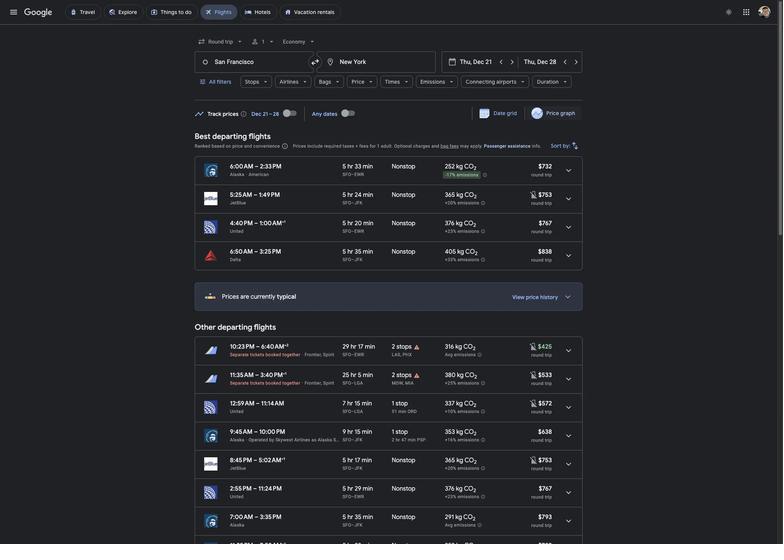 Task type: describe. For each thing, give the bounding box(es) containing it.
1:00 am
[[260, 220, 282, 227]]

+16% emissions
[[445, 438, 480, 443]]

– up american
[[255, 163, 259, 171]]

leaves san francisco international airport at 8:45 pm on thursday, december 21 and arrives at john f. kennedy international airport at 5:02 am on friday, december 22. element
[[230, 457, 285, 465]]

$767 for 5 hr 29 min
[[539, 486, 552, 493]]

+23% emissions for 5 hr 20 min
[[445, 229, 480, 234]]

2 round from the top
[[532, 201, 544, 206]]

1 stop 51 min ord
[[392, 400, 417, 415]]

nonstop for 2:33 pm
[[392, 163, 416, 171]]

emissions
[[421, 78, 445, 85]]

– inside the 5 hr 24 min sfo – jfk
[[351, 201, 355, 206]]

flight details. leaves san francisco international airport at 10:23 pm on thursday, december 21 and arrives at newark liberty international airport at 6:40 am on saturday, december 23. image
[[560, 342, 578, 360]]

round inside $793 round trip
[[532, 523, 544, 529]]

jfk inside 9 hr 15 min sfo – jfk
[[355, 438, 363, 443]]

dec
[[252, 110, 262, 117]]

5 hr 29 min sfo – ewr
[[343, 486, 373, 500]]

duration button
[[533, 73, 572, 91]]

+20% emissions for 5 hr 24 min
[[445, 201, 480, 206]]

Departure time: 6:50 AM. text field
[[230, 248, 253, 256]]

25 hr 5 min sfo – lga
[[343, 372, 373, 386]]

leaves san francisco international airport at 6:00 am on thursday, december 21 and arrives at newark liberty international airport at 2:33 pm on thursday, december 21. element
[[230, 163, 282, 171]]

duration
[[537, 78, 559, 85]]

date grid button
[[474, 107, 523, 120]]

american
[[249, 172, 269, 177]]

Departure time: 7:00 AM. text field
[[230, 514, 253, 522]]

2 stops for 29 hr 17 min
[[392, 343, 412, 351]]

337
[[445, 400, 455, 408]]

Arrival time: 11:24 PM. text field
[[258, 486, 282, 493]]

5 hr 24 min sfo – jfk
[[343, 191, 373, 206]]

emissions for 5:02 am
[[458, 466, 480, 472]]

3:25 pm
[[260, 248, 281, 256]]

316
[[445, 343, 454, 351]]

times button
[[381, 73, 413, 91]]

12:59 am – 11:14 am united
[[230, 400, 284, 415]]

1 vertical spatial airlines
[[294, 438, 310, 443]]

airlines button
[[275, 73, 312, 91]]

$572
[[539, 400, 552, 408]]

min for 6:40 am
[[365, 343, 375, 351]]

avg emissions for 316
[[445, 353, 476, 358]]

alaska down the 6:00 am
[[230, 172, 244, 177]]

hr for 10:00 pm
[[348, 429, 353, 436]]

5 for 11:24 pm
[[343, 486, 346, 493]]

sfo for 3:40 pm
[[343, 381, 351, 386]]

kg for 10:00 pm
[[457, 429, 463, 436]]

alaska inside 7:00 am – 3:35 pm alaska
[[230, 523, 244, 528]]

17 for 29
[[358, 343, 364, 351]]

layover (1 of 1) is a 2 hr 47 min layover at palm springs international airport in palm springs. element
[[392, 437, 441, 443]]

sfo for 6:40 am
[[343, 353, 351, 358]]

track
[[208, 110, 222, 117]]

6:00 am – 2:33 pm
[[230, 163, 282, 171]]

emissions for 3:40 pm
[[458, 381, 480, 386]]

min for 3:40 pm
[[363, 372, 373, 379]]

Departure time: 10:23 PM. text field
[[230, 343, 255, 351]]

main content containing best departing flights
[[195, 104, 583, 545]]

best
[[195, 132, 211, 141]]

bags button
[[315, 73, 344, 91]]

airlines inside airlines popup button
[[280, 78, 299, 85]]

767 US dollars text field
[[539, 486, 552, 493]]

$838 round trip
[[532, 248, 552, 263]]

co for 3:40 pm
[[465, 372, 475, 379]]

– inside 12:59 am – 11:14 am united
[[256, 400, 260, 408]]

Departure time: 4:40 PM. text field
[[230, 220, 253, 227]]

stops button
[[241, 73, 272, 91]]

min for 11:14 am
[[362, 400, 372, 408]]

2 for 5:02 am
[[474, 459, 477, 466]]

425 US dollars text field
[[538, 343, 552, 351]]

leaves san francisco international airport at 9:45 am on thursday, december 21 and arrives at john f. kennedy international airport at 10:00 pm on thursday, december 21. element
[[230, 429, 285, 436]]

353
[[445, 429, 455, 436]]

times
[[385, 78, 400, 85]]

6:00 am
[[230, 163, 253, 171]]

hr for 1:49 pm
[[348, 191, 353, 199]]

Arrival time: 10:00 PM. text field
[[259, 429, 285, 436]]

376 for 5 hr 20 min
[[445, 220, 455, 227]]

nonstop for 1:49 pm
[[392, 191, 416, 199]]

2 up mdw
[[392, 372, 395, 379]]

25
[[343, 372, 349, 379]]

nonstop for 3:25 pm
[[392, 248, 416, 256]]

by:
[[563, 143, 571, 149]]

1 inside 1 popup button
[[262, 39, 265, 45]]

main menu image
[[9, 8, 18, 17]]

337 kg co 2
[[445, 400, 477, 409]]

1 inside the "4:40 pm – 1:00 am + 1"
[[284, 219, 286, 224]]

10:23 pm – 6:40 am + 2
[[230, 343, 289, 351]]

2 fees from the left
[[450, 144, 459, 149]]

are
[[240, 293, 249, 301]]

round inside $838 round trip
[[532, 258, 544, 263]]

+20% for 5 hr 24 min
[[445, 201, 457, 206]]

Arrival time: 11:14 AM. text field
[[261, 400, 284, 408]]

838 US dollars text field
[[538, 248, 552, 256]]

learn more about ranking image
[[282, 143, 288, 150]]

connecting airports button
[[461, 73, 530, 91]]

380
[[445, 372, 456, 379]]

8 nonstop flight. element from the top
[[392, 542, 416, 545]]

+33% emissions
[[445, 257, 480, 263]]

convenience
[[253, 144, 280, 149]]

Departure time: 6:00 AM. text field
[[230, 163, 253, 171]]

nonstop flight. element for 11:24 pm
[[392, 486, 416, 494]]

$767 round trip for 5 hr 20 min
[[532, 220, 552, 235]]

7:00 am – 3:35 pm alaska
[[230, 514, 282, 528]]

view price history image
[[559, 288, 577, 306]]

2 for 3:25 pm
[[475, 251, 478, 257]]

Arrival time: 5:02 AM on  Friday, December 22. text field
[[259, 457, 285, 465]]

, for 25 hr 5 min
[[403, 381, 404, 386]]

emissions for 3:25 pm
[[458, 257, 480, 263]]

9 hr 15 min sfo – jfk
[[343, 429, 372, 443]]

track prices
[[208, 110, 239, 117]]

trip inside $838 round trip
[[545, 258, 552, 263]]

sfo for 11:24 pm
[[343, 495, 351, 500]]

10 round from the top
[[532, 495, 544, 500]]

co for 11:24 pm
[[464, 486, 474, 493]]

17%
[[447, 173, 456, 178]]

9 round from the top
[[532, 467, 544, 472]]

flight details. leaves san francisco international airport at 5:25 am on thursday, december 21 and arrives at john f. kennedy international airport at 1:49 pm on thursday, december 21. image
[[560, 190, 578, 208]]

3 round from the top
[[532, 229, 544, 235]]

total duration 5 hr 35 min. element for 405
[[343, 248, 392, 257]]

1 stop flight. element for 7 hr 15 min
[[392, 400, 408, 409]]

optional
[[394, 144, 412, 149]]

20
[[355, 220, 362, 227]]

min for 10:00 pm
[[362, 429, 372, 436]]

leaves san francisco international airport at 7:00 am on thursday, december 21 and arrives at john f. kennedy international airport at 3:35 pm on thursday, december 21. element
[[230, 514, 282, 522]]

nonstop flight. element for 3:25 pm
[[392, 248, 416, 257]]

may
[[460, 144, 469, 149]]

5 inside the 25 hr 5 min sfo – lga
[[358, 372, 362, 379]]

co for 2:33 pm
[[465, 163, 474, 171]]

operated
[[249, 438, 268, 443]]

las
[[392, 353, 401, 358]]

flight details. leaves san francisco international airport at 7:00 am on thursday, december 21 and arrives at john f. kennedy international airport at 3:35 pm on thursday, december 21. image
[[560, 512, 578, 531]]

2 trip from the top
[[545, 201, 552, 206]]

layover (1 of 2) is a 9 hr 10 min overnight layover at harry reid international airport in las vegas. layover (2 of 2) is a 12 hr 17 min layover at phoenix sky harbor international airport in phoenix. element
[[392, 352, 441, 358]]

stop for 9 hr 15 min
[[396, 429, 408, 436]]

2 stops flight. element for 29 hr 17 min
[[392, 343, 412, 352]]

this price for this flight doesn't include overhead bin access. if you need a carry-on bag, use the bags filter to update prices. image for $425
[[529, 342, 538, 352]]

– inside 9 hr 15 min sfo – jfk
[[351, 438, 355, 443]]

– up operated
[[254, 429, 258, 436]]

Departure time: 8:45 PM. text field
[[230, 457, 252, 465]]

Departure time: 12:59 AM. text field
[[230, 400, 255, 408]]

min for 11:24 pm
[[363, 486, 373, 493]]

2 for 11:24 pm
[[474, 488, 476, 494]]

1 fees from the left
[[360, 144, 369, 149]]

2:33 pm
[[260, 163, 282, 171]]

sfo for 1:00 am
[[343, 229, 351, 234]]

– inside 5 hr 33 min sfo – ewr
[[351, 172, 355, 177]]

– down 5 hr 20 min sfo – ewr
[[351, 257, 355, 263]]

365 kg co 2 for 5 hr 24 min
[[445, 191, 477, 200]]

kg for 3:25 pm
[[458, 248, 464, 256]]

separate for 11:35 am
[[230, 381, 249, 386]]

sfo for 5:02 am
[[343, 466, 351, 472]]

assistance
[[508, 144, 531, 149]]

5 for 3:25 pm
[[343, 248, 346, 256]]

732 US dollars text field
[[539, 163, 552, 171]]

2:55 pm – 11:24 pm united
[[230, 486, 282, 500]]

separate tickets booked together for 6:40 am
[[230, 353, 300, 358]]

flight details. leaves san francisco international airport at 4:40 pm on thursday, december 21 and arrives at newark liberty international airport at 1:00 am on friday, december 22. image
[[560, 218, 578, 237]]

1 inside 1 stop 2 hr 47 min psp
[[392, 429, 394, 436]]

2 for 3:35 pm
[[473, 516, 476, 523]]

291 kg co 2
[[445, 514, 476, 523]]

sort
[[551, 143, 562, 149]]

15 for 9
[[355, 429, 361, 436]]

Arrival time: 1:00 AM on  Friday, December 22. text field
[[260, 219, 286, 227]]

2 up las
[[392, 343, 395, 351]]

total duration 5 hr 35 min. element for 291
[[343, 514, 392, 523]]

bags
[[319, 78, 331, 85]]

2 for 1:49 pm
[[474, 194, 477, 200]]

7 round from the top
[[532, 410, 544, 415]]

252 kg co 2
[[445, 163, 477, 172]]

6 round from the top
[[532, 381, 544, 387]]

view price history
[[513, 294, 558, 301]]

none search field containing all filters
[[195, 33, 583, 100]]

380 kg co 2
[[445, 372, 477, 381]]

layover (1 of 2) is a 2 hr 22 min layover at chicago midway international airport in chicago. layover (2 of 2) is a 12 hr 25 min overnight layover at miami international airport in miami. element
[[392, 381, 441, 387]]

co for 1:49 pm
[[465, 191, 474, 199]]

ewr for 20
[[355, 229, 364, 234]]

sfo for 10:00 pm
[[343, 438, 351, 443]]

mdw , mia
[[392, 381, 414, 386]]

8:45 pm – 5:02 am + 1
[[230, 457, 285, 465]]

2 inside 1 stop 2 hr 47 min psp
[[392, 438, 395, 443]]

$638 round trip
[[532, 429, 552, 443]]

total duration 7 hr 15 min. element
[[343, 400, 392, 409]]

+20% emissions for 5 hr 17 min
[[445, 466, 480, 472]]

this price for this flight doesn't include overhead bin access. if you need a carry-on bag, use the bags filter to update prices. image for $533
[[529, 371, 539, 380]]

prices are currently typical
[[222, 293, 296, 301]]

1 and from the left
[[244, 144, 252, 149]]

prices
[[223, 110, 239, 117]]

flight details. leaves san francisco international airport at 11:35 am on thursday, december 21 and arrives at laguardia airport at 3:40 pm on friday, december 22. image
[[560, 370, 578, 389]]

min inside 1 stop 2 hr 47 min psp
[[408, 438, 416, 443]]

5 hr 35 min sfo – jfk for 3:25 pm
[[343, 248, 373, 263]]

mdw
[[392, 381, 403, 386]]

11:35 am – 3:40 pm + 1
[[230, 371, 287, 379]]

767 US dollars text field
[[539, 220, 552, 227]]

as
[[312, 438, 317, 443]]

– inside the 8:45 pm – 5:02 am + 1
[[254, 457, 257, 465]]

hr for 3:35 pm
[[348, 514, 353, 522]]

all filters
[[209, 78, 231, 85]]

– inside 2:55 pm – 11:24 pm united
[[253, 486, 257, 493]]

2 for 6:40 am
[[473, 346, 476, 352]]

hr for 5:02 am
[[348, 457, 353, 465]]

+20% for 5 hr 17 min
[[445, 466, 457, 472]]

0 horizontal spatial price
[[232, 144, 243, 149]]

view
[[513, 294, 525, 301]]

alaska down 9:45 am
[[230, 438, 244, 443]]

departing for other
[[218, 323, 252, 332]]

nonstop for 11:24 pm
[[392, 486, 416, 493]]

Departure time: 9:45 AM. text field
[[230, 429, 253, 436]]

skywest
[[276, 438, 293, 443]]

– inside 7:00 am – 3:35 pm alaska
[[255, 514, 259, 522]]

min inside the 1 stop 51 min ord
[[399, 409, 407, 415]]

avg emissions for 291
[[445, 523, 476, 528]]

flight details. leaves san francisco international airport at 8:45 pm on thursday, december 21 and arrives at john f. kennedy international airport at 5:02 am on friday, december 22. image
[[560, 456, 578, 474]]

 image for 3:40 pm
[[302, 381, 303, 386]]

any
[[312, 110, 322, 117]]

Return text field
[[524, 52, 559, 72]]

6:40 am
[[261, 343, 284, 351]]

united for 2:55 pm
[[230, 495, 244, 500]]

emissions for 1:49 pm
[[458, 201, 480, 206]]

nonstop for 1:00 am
[[392, 220, 416, 227]]

10 trip from the top
[[545, 495, 552, 500]]

9:45 am
[[230, 429, 253, 436]]

$793
[[539, 514, 552, 522]]

4:40 pm
[[230, 220, 253, 227]]

$767 round trip for 5 hr 29 min
[[532, 486, 552, 500]]

8:45 pm
[[230, 457, 252, 465]]

+16%
[[445, 438, 457, 443]]

Arrival time: 3:25 PM. text field
[[260, 248, 281, 256]]

min for 3:25 pm
[[363, 248, 373, 256]]

5:02 am
[[259, 457, 282, 465]]

emissions down 252 kg co 2
[[457, 173, 479, 178]]

7 trip from the top
[[545, 410, 552, 415]]

– inside 10:23 pm – 6:40 am + 2
[[256, 343, 260, 351]]

1 united from the top
[[230, 229, 244, 234]]

by
[[269, 438, 274, 443]]

history
[[541, 294, 558, 301]]

2 jetblue from the top
[[230, 466, 246, 472]]

typical
[[277, 293, 296, 301]]

graph
[[561, 110, 575, 117]]

2 for 3:40 pm
[[475, 374, 477, 381]]

total duration 5 hr 29 min. element
[[343, 486, 392, 494]]

leaves san francisco international airport at 2:55 pm on thursday, december 21 and arrives at newark liberty international airport at 11:24 pm on thursday, december 21. element
[[230, 486, 282, 493]]

airports
[[497, 78, 517, 85]]

Departure text field
[[460, 52, 495, 72]]

min for 3:35 pm
[[363, 514, 373, 522]]

stops for 25 hr 5 min
[[397, 372, 412, 379]]

date
[[494, 110, 506, 117]]

– down 5 hr 29 min sfo – ewr
[[351, 523, 355, 528]]

11:35 am
[[230, 372, 254, 379]]

5 hr 20 min sfo – ewr
[[343, 220, 374, 234]]

sort by: button
[[548, 137, 583, 155]]



Task type: locate. For each thing, give the bounding box(es) containing it.
1 stop flight. element
[[392, 400, 408, 409], [392, 429, 408, 437]]

6 trip from the top
[[545, 381, 552, 387]]

0 vertical spatial stop
[[396, 400, 408, 408]]

round down the $732 text box
[[532, 172, 544, 178]]

kg
[[456, 163, 463, 171], [457, 191, 463, 199], [456, 220, 463, 227], [458, 248, 464, 256], [456, 343, 462, 351], [457, 372, 464, 379], [456, 400, 463, 408], [457, 429, 463, 436], [457, 457, 463, 465], [456, 486, 463, 493], [456, 514, 462, 522]]

5 left the 33
[[343, 163, 346, 171]]

6 nonstop flight. element from the top
[[392, 486, 416, 494]]

0 vertical spatial +20%
[[445, 201, 457, 206]]

4 ewr from the top
[[355, 495, 364, 500]]

0 vertical spatial 1 stop flight. element
[[392, 400, 408, 409]]

ewr down total duration 29 hr 17 min. element on the bottom of page
[[355, 353, 364, 358]]

min inside the 25 hr 5 min sfo – lga
[[363, 372, 373, 379]]

5 round trip from the top
[[532, 467, 552, 472]]

5 left 20
[[343, 220, 346, 227]]

+23% up 291
[[445, 495, 457, 500]]

0 vertical spatial $753
[[539, 191, 552, 199]]

4:40 pm – 1:00 am + 1
[[230, 219, 286, 227]]

2 for 10:00 pm
[[474, 431, 477, 437]]

price inside button
[[547, 110, 559, 117]]

0 vertical spatial booked
[[266, 353, 281, 358]]

jfk for 3:25 pm
[[355, 257, 363, 263]]

2 round trip from the top
[[532, 353, 552, 358]]

kg for 1:00 am
[[456, 220, 463, 227]]

1 vertical spatial price
[[526, 294, 539, 301]]

1 vertical spatial 17
[[355, 457, 360, 465]]

5 inside the 5 hr 24 min sfo – jfk
[[343, 191, 346, 199]]

hr inside the 25 hr 5 min sfo – lga
[[351, 372, 357, 379]]

2 376 from the top
[[445, 486, 455, 493]]

2 separate tickets booked together from the top
[[230, 381, 300, 386]]

6 sfo from the top
[[343, 381, 351, 386]]

2 $767 round trip from the top
[[532, 486, 552, 500]]

376 kg co 2 for 5 hr 20 min
[[445, 220, 476, 229]]

4 round from the top
[[532, 258, 544, 263]]

total duration 29 hr 17 min. element
[[343, 343, 392, 352]]

hr for 11:14 am
[[347, 400, 353, 408]]

, inside the layover (1 of 2) is a 9 hr 10 min overnight layover at harry reid international airport in las vegas. layover (2 of 2) is a 12 hr 17 min layover at phoenix sky harbor international airport in phoenix. element
[[401, 353, 402, 358]]

0 vertical spatial total duration 5 hr 35 min. element
[[343, 248, 392, 257]]

+23% up 405
[[445, 229, 457, 234]]

stops up las , phx
[[397, 343, 412, 351]]

4 nonstop flight. element from the top
[[392, 248, 416, 257]]

delta
[[230, 257, 241, 263]]

dates
[[323, 110, 338, 117]]

+ for 1:00 am
[[282, 219, 284, 224]]

flights for other departing flights
[[254, 323, 276, 332]]

2 spirit from the top
[[323, 381, 334, 386]]

1 +23% emissions from the top
[[445, 229, 480, 234]]

1 horizontal spatial and
[[432, 144, 440, 149]]

2 $767 from the top
[[539, 486, 552, 493]]

kg inside '316 kg co 2'
[[456, 343, 462, 351]]

Departure time: 11:25 PM. text field
[[230, 542, 253, 545]]

flight details. leaves san francisco international airport at 12:59 am on thursday, december 21 and arrives at laguardia airport at 11:14 am on thursday, december 21. image
[[560, 399, 578, 417]]

 image
[[246, 172, 247, 177], [302, 381, 303, 386], [246, 438, 247, 443]]

jetblue inside 5:25 am – 1:49 pm jetblue
[[230, 201, 246, 206]]

None text field
[[195, 52, 314, 73], [317, 52, 436, 73], [195, 52, 314, 73], [317, 52, 436, 73]]

2 booked from the top
[[266, 381, 281, 386]]

1 jetblue from the top
[[230, 201, 246, 206]]

35
[[355, 248, 362, 256], [355, 514, 362, 522]]

operated by skywest airlines as alaska skywest
[[249, 438, 352, 443]]

2 separate tickets booked together. this trip includes tickets from multiple airlines. missed connections may be protected by kiwi.com.. element from the top
[[230, 381, 300, 386]]

kg for 11:24 pm
[[456, 486, 463, 493]]

2 $753 from the top
[[539, 457, 552, 465]]

0 vertical spatial 5 hr 35 min sfo – jfk
[[343, 248, 373, 263]]

spirit left 29 hr 17 min sfo – ewr on the bottom left
[[323, 353, 334, 358]]

sfo inside 9 hr 15 min sfo – jfk
[[343, 438, 351, 443]]

1 1 stop flight. element from the top
[[392, 400, 408, 409]]

alaska right as
[[318, 438, 332, 443]]

sfo inside the 25 hr 5 min sfo – lga
[[343, 381, 351, 386]]

5:25 am
[[230, 191, 252, 199]]

1 vertical spatial 365 kg co 2
[[445, 457, 477, 466]]

0 vertical spatial 17
[[358, 343, 364, 351]]

min inside 7 hr 15 min sfo – lga
[[362, 400, 372, 408]]

hr inside 5 hr 17 min sfo – jfk
[[348, 457, 353, 465]]

hr down 5 hr 17 min sfo – jfk
[[348, 486, 353, 493]]

co for 3:25 pm
[[466, 248, 475, 256]]

None search field
[[195, 33, 583, 100]]

0 vertical spatial avg
[[445, 353, 453, 358]]

17 inside 29 hr 17 min sfo – ewr
[[358, 343, 364, 351]]

1 tickets from the top
[[250, 353, 264, 358]]

nonstop flight. element
[[392, 163, 416, 172], [392, 191, 416, 200], [392, 220, 416, 229], [392, 248, 416, 257], [392, 457, 416, 466], [392, 486, 416, 494], [392, 514, 416, 523], [392, 542, 416, 545]]

1 365 kg co 2 from the top
[[445, 191, 477, 200]]

1 vertical spatial separate tickets booked together. this trip includes tickets from multiple airlines. missed connections may be protected by kiwi.com.. element
[[230, 381, 300, 386]]

trip inside $732 round trip
[[545, 172, 552, 178]]

+10% emissions
[[445, 409, 480, 415]]

+20% emissions down +16% emissions
[[445, 466, 480, 472]]

trip down the $638 at the right of page
[[545, 438, 552, 443]]

jfk for 1:49 pm
[[355, 201, 363, 206]]

hr inside 29 hr 17 min sfo – ewr
[[351, 343, 357, 351]]

2 1 stop flight. element from the top
[[392, 429, 408, 437]]

365 kg co 2 down -17% emissions
[[445, 191, 477, 200]]

flights
[[249, 132, 271, 141], [254, 323, 276, 332]]

avg down 316
[[445, 353, 453, 358]]

1 inside the 8:45 pm – 5:02 am + 1
[[284, 457, 285, 462]]

0 vertical spatial 2 stops
[[392, 343, 412, 351]]

– inside 5:25 am – 1:49 pm jetblue
[[254, 191, 257, 199]]

$767 round trip
[[532, 220, 552, 235], [532, 486, 552, 500]]

kg up '291 kg co 2'
[[456, 486, 463, 493]]

29 inside 5 hr 29 min sfo – ewr
[[355, 486, 362, 493]]

min down 9 hr 15 min sfo – jfk
[[362, 457, 372, 465]]

leaves san francisco international airport at 12:59 am on thursday, december 21 and arrives at laguardia airport at 11:14 am on thursday, december 21. element
[[230, 400, 284, 408]]

1 frontier, spirit from the top
[[305, 353, 334, 358]]

365 for 5 hr 17 min
[[445, 457, 455, 465]]

sfo inside 5 hr 29 min sfo – ewr
[[343, 495, 351, 500]]

2 vertical spatial  image
[[246, 438, 247, 443]]

+ for 5:02 am
[[282, 457, 284, 462]]

2 2 stops from the top
[[392, 372, 412, 379]]

leaves san francisco international airport at 11:35 am on thursday, december 21 and arrives at laguardia airport at 3:40 pm on friday, december 22. element
[[230, 371, 287, 379]]

376 up 405
[[445, 220, 455, 227]]

trip down 767 us dollars text box
[[545, 495, 552, 500]]

sfo down 5 hr 29 min sfo – ewr
[[343, 523, 351, 528]]

this price for this flight doesn't include overhead bin access. if you need a carry-on bag, use the bags filter to update prices. image
[[529, 342, 538, 352], [530, 456, 539, 465]]

0 vertical spatial 376
[[445, 220, 455, 227]]

hr inside 5 hr 29 min sfo – ewr
[[348, 486, 353, 493]]

avg emissions
[[445, 353, 476, 358], [445, 523, 476, 528]]

1 ewr from the top
[[355, 172, 364, 177]]

1 vertical spatial +23%
[[445, 495, 457, 500]]

None field
[[195, 35, 247, 49], [280, 35, 319, 49], [195, 35, 247, 49], [280, 35, 319, 49]]

total duration 5 hr 35 min. element
[[343, 248, 392, 257], [343, 514, 392, 523]]

1 horizontal spatial fees
[[450, 144, 459, 149]]

other
[[195, 323, 216, 332]]

co up "+33% emissions"
[[466, 248, 475, 256]]

kg for 1:49 pm
[[457, 191, 463, 199]]

0 vertical spatial 376 kg co 2
[[445, 220, 476, 229]]

co right 291
[[464, 514, 473, 522]]

find the best price region
[[195, 104, 583, 126]]

0 horizontal spatial fees
[[360, 144, 369, 149]]

hr for 3:25 pm
[[348, 248, 353, 256]]

$793 round trip
[[532, 514, 552, 529]]

min down 5 hr 29 min sfo – ewr
[[363, 514, 373, 522]]

10 sfo from the top
[[343, 495, 351, 500]]

1 nonstop flight. element from the top
[[392, 163, 416, 172]]

0 horizontal spatial 29
[[343, 343, 349, 351]]

572 US dollars text field
[[539, 400, 552, 408]]

0 vertical spatial +23% emissions
[[445, 229, 480, 234]]

-
[[446, 173, 447, 178]]

2 365 kg co 2 from the top
[[445, 457, 477, 466]]

2 2 stops flight. element from the top
[[392, 372, 412, 381]]

0 vertical spatial united
[[230, 229, 244, 234]]

2 ewr from the top
[[355, 229, 364, 234]]

united
[[230, 229, 244, 234], [230, 409, 244, 415], [230, 495, 244, 500]]

airlines right stops popup button
[[280, 78, 299, 85]]

11 trip from the top
[[545, 523, 552, 529]]

min for 5:02 am
[[362, 457, 372, 465]]

united inside 2:55 pm – 11:24 pm united
[[230, 495, 244, 500]]

this price for this flight doesn't include overhead bin access. if you need a carry-on bag, use the bags filter to update prices. image left flight details. leaves san francisco international airport at 10:23 pm on thursday, december 21 and arrives at newark liberty international airport at 6:40 am on saturday, december 23. 'icon'
[[529, 342, 538, 352]]

4 jfk from the top
[[355, 466, 363, 472]]

1 frontier, from the top
[[305, 353, 322, 358]]

+20% emissions down -17% emissions
[[445, 201, 480, 206]]

price for price graph
[[547, 110, 559, 117]]

1 5 hr 35 min sfo – jfk from the top
[[343, 248, 373, 263]]

2 together from the top
[[283, 381, 300, 386]]

15 inside 7 hr 15 min sfo – lga
[[355, 400, 361, 408]]

17 for 5
[[355, 457, 360, 465]]

1
[[262, 39, 265, 45], [377, 144, 380, 149], [284, 219, 286, 224], [285, 371, 287, 376], [392, 400, 394, 408], [392, 429, 394, 436], [284, 457, 285, 462]]

main content
[[195, 104, 583, 545]]

emissions down 405 kg co 2
[[458, 257, 480, 263]]

stop
[[396, 400, 408, 408], [396, 429, 408, 436]]

$638
[[538, 429, 552, 436]]

kg for 3:40 pm
[[457, 372, 464, 379]]

sfo inside the 5 hr 24 min sfo – jfk
[[343, 201, 351, 206]]

1 +23% from the top
[[445, 229, 457, 234]]

stops
[[245, 78, 259, 85]]

leaves san francisco international airport at 4:40 pm on thursday, december 21 and arrives at newark liberty international airport at 1:00 am on friday, december 22. element
[[230, 219, 286, 227]]

– down total duration 5 hr 20 min. element on the top of page
[[351, 229, 355, 234]]

2 down +16% emissions
[[474, 459, 477, 466]]

2:55 pm
[[230, 486, 252, 493]]

0 vertical spatial 29
[[343, 343, 349, 351]]

lga inside the 25 hr 5 min sfo – lga
[[355, 381, 363, 386]]

793 US dollars text field
[[539, 514, 552, 522]]

jfk
[[355, 201, 363, 206], [355, 257, 363, 263], [355, 438, 363, 443], [355, 466, 363, 472], [355, 523, 363, 528]]

co inside 380 kg co 2
[[465, 372, 475, 379]]

1 sfo from the top
[[343, 172, 351, 177]]

4 round trip from the top
[[532, 410, 552, 415]]

flight details. leaves san francisco international airport at 9:45 am on thursday, december 21 and arrives at john f. kennedy international airport at 10:00 pm on thursday, december 21. image
[[560, 427, 578, 445]]

based
[[212, 144, 225, 149]]

2 avg from the top
[[445, 523, 453, 528]]

1 total duration 5 hr 33 min. element from the top
[[343, 163, 392, 172]]

0 horizontal spatial and
[[244, 144, 252, 149]]

2 +20% emissions from the top
[[445, 466, 480, 472]]

-17% emissions
[[446, 173, 479, 178]]

2 inside '291 kg co 2'
[[473, 516, 476, 523]]

– left 6:40 am at the bottom left of the page
[[256, 343, 260, 351]]

united for 12:59 am
[[230, 409, 244, 415]]

376 kg co 2
[[445, 220, 476, 229], [445, 486, 476, 494]]

1 inside 11:35 am – 3:40 pm + 1
[[285, 371, 287, 376]]

bag
[[441, 144, 449, 149]]

co inside '291 kg co 2'
[[464, 514, 473, 522]]

min inside 5 hr 29 min sfo – ewr
[[363, 486, 373, 493]]

co inside '316 kg co 2'
[[464, 343, 473, 351]]

– inside 6:50 am – 3:25 pm delta
[[254, 248, 258, 256]]

1 vertical spatial $767 round trip
[[532, 486, 552, 500]]

$767 round trip up $793
[[532, 486, 552, 500]]

4 nonstop from the top
[[392, 248, 416, 256]]

1 nonstop from the top
[[392, 163, 416, 171]]

$767 round trip up 838 us dollars text field
[[532, 220, 552, 235]]

2 nonstop from the top
[[392, 191, 416, 199]]

2 tickets from the top
[[250, 381, 264, 386]]

round inside $732 round trip
[[532, 172, 544, 178]]

flight details. leaves san francisco international airport at 6:00 am on thursday, december 21 and arrives at newark liberty international airport at 2:33 pm on thursday, december 21. image
[[560, 161, 578, 180]]

co right 316
[[464, 343, 473, 351]]

0 vertical spatial flights
[[249, 132, 271, 141]]

1 stop flight. element up 47
[[392, 429, 408, 437]]

11 round from the top
[[532, 523, 544, 529]]

9:45 am – 10:00 pm
[[230, 429, 285, 436]]

emissions for 1:00 am
[[458, 229, 480, 234]]

9
[[343, 429, 346, 436]]

sfo down 9
[[343, 438, 351, 443]]

5 inside 5 hr 17 min sfo – jfk
[[343, 457, 346, 465]]

0 vertical spatial total duration 5 hr 33 min. element
[[343, 163, 392, 172]]

2 and from the left
[[432, 144, 440, 149]]

hr for 11:24 pm
[[348, 486, 353, 493]]

2 inside the 353 kg co 2
[[474, 431, 477, 437]]

5 for 1:49 pm
[[343, 191, 346, 199]]

separate down the 11:35 am text field
[[230, 381, 249, 386]]

co inside 405 kg co 2
[[466, 248, 475, 256]]

1 vertical spatial this price for this flight doesn't include overhead bin access. if you need a carry-on bag, use the bags filter to update prices. image
[[529, 371, 539, 380]]

15 for 7
[[355, 400, 361, 408]]

passenger assistance button
[[484, 144, 531, 149]]

11:24 pm
[[258, 486, 282, 493]]

3:40 pm
[[260, 372, 283, 379]]

7 nonstop flight. element from the top
[[392, 514, 416, 523]]

+ for 3:40 pm
[[283, 371, 285, 376]]

separate down departure time: 10:23 pm. text field
[[230, 353, 249, 358]]

$753 left flight details. leaves san francisco international airport at 8:45 pm on thursday, december 21 and arrives at john f. kennedy international airport at 5:02 am on friday, december 22. image
[[539, 457, 552, 465]]

nonstop for 3:35 pm
[[392, 514, 416, 522]]

sfo for 3:25 pm
[[343, 257, 351, 263]]

jfk down total duration 9 hr 15 min. element
[[355, 438, 363, 443]]

separate tickets booked together down the 3:40 pm
[[230, 381, 300, 386]]

8 trip from the top
[[545, 438, 552, 443]]

nonstop flight. element for 3:35 pm
[[392, 514, 416, 523]]

1 trip from the top
[[545, 172, 552, 178]]

Arrival time: 1:49 PM. text field
[[259, 191, 280, 199]]

kg for 5:02 am
[[457, 457, 463, 465]]

co inside 252 kg co 2
[[465, 163, 474, 171]]

spirit
[[323, 353, 334, 358], [323, 381, 334, 386]]

booked for 3:40 pm
[[266, 381, 281, 386]]

376 kg co 2 up 405 kg co 2
[[445, 220, 476, 229]]

emissions for 3:35 pm
[[454, 523, 476, 528]]

0 vertical spatial lga
[[355, 381, 363, 386]]

2 total duration 5 hr 33 min. element from the top
[[343, 542, 392, 545]]

376 up 291
[[445, 486, 455, 493]]

0 vertical spatial this price for this flight doesn't include overhead bin access. if you need a carry-on bag, use the bags filter to update prices. image
[[530, 190, 539, 200]]

15 right 9
[[355, 429, 361, 436]]

co up 405 kg co 2
[[464, 220, 474, 227]]

separate tickets booked together. this trip includes tickets from multiple airlines. missed connections may be protected by kiwi.com.. element
[[230, 353, 300, 358], [230, 381, 300, 386]]

$753 for 5 hr 17 min
[[539, 457, 552, 465]]

35 for 3:25 pm
[[355, 248, 362, 256]]

min down 5 hr 17 min sfo – jfk
[[363, 486, 373, 493]]

0 vertical spatial together
[[283, 353, 300, 358]]

round trip for 25 hr 5 min
[[532, 381, 552, 387]]

316 kg co 2
[[445, 343, 476, 352]]

0 vertical spatial 35
[[355, 248, 362, 256]]

Departure time: 5:25 AM. text field
[[230, 191, 252, 199]]

5 for 3:35 pm
[[343, 514, 346, 522]]

min down 5 hr 20 min sfo – ewr
[[363, 248, 373, 256]]

5 nonstop flight. element from the top
[[392, 457, 416, 466]]

separate tickets booked together down leaves san francisco international airport at 10:23 pm on thursday, december 21 and arrives at newark liberty international airport at 6:40 am on saturday, december 23. element
[[230, 353, 300, 358]]

taxes
[[343, 144, 354, 149]]

round down $425 text box
[[532, 353, 544, 358]]

2 frontier, from the top
[[305, 381, 322, 386]]

all
[[209, 78, 216, 85]]

0 vertical spatial separate
[[230, 353, 249, 358]]

3 nonstop from the top
[[392, 220, 416, 227]]

0 vertical spatial +23%
[[445, 229, 457, 234]]

Arrival time: 7:58 AM on  Friday, December 22. text field
[[260, 542, 286, 545]]

8 sfo from the top
[[343, 438, 351, 443]]

376 kg co 2 up '291 kg co 2'
[[445, 486, 476, 494]]

2 inside 10:23 pm – 6:40 am + 2
[[287, 343, 289, 348]]

sfo inside 5 hr 20 min sfo – ewr
[[343, 229, 351, 234]]

0 vertical spatial spirit
[[323, 353, 334, 358]]

price
[[352, 78, 365, 85], [547, 110, 559, 117]]

leaves san francisco international airport at 6:50 am on thursday, december 21 and arrives at john f. kennedy international airport at 3:25 pm on thursday, december 21. element
[[230, 248, 281, 256]]

1 vertical spatial avg
[[445, 523, 453, 528]]

trip
[[545, 172, 552, 178], [545, 201, 552, 206], [545, 229, 552, 235], [545, 258, 552, 263], [545, 353, 552, 358], [545, 381, 552, 387], [545, 410, 552, 415], [545, 438, 552, 443], [545, 467, 552, 472], [545, 495, 552, 500], [545, 523, 552, 529]]

1 365 from the top
[[445, 191, 455, 199]]

1 vertical spatial together
[[283, 381, 300, 386]]

2 up '291 kg co 2'
[[474, 488, 476, 494]]

co down +16% emissions
[[465, 457, 474, 465]]

min right 47
[[408, 438, 416, 443]]

kg inside 380 kg co 2
[[457, 372, 464, 379]]

1 avg emissions from the top
[[445, 353, 476, 358]]

1 vertical spatial lga
[[355, 409, 363, 415]]

6:50 am
[[230, 248, 253, 256]]

5 inside 5 hr 29 min sfo – ewr
[[343, 486, 346, 493]]

– inside 5 hr 29 min sfo – ewr
[[351, 495, 355, 500]]

1 vertical spatial $753
[[539, 457, 552, 465]]

tickets down 10:23 pm – 6:40 am + 2
[[250, 353, 264, 358]]

round
[[532, 172, 544, 178], [532, 201, 544, 206], [532, 229, 544, 235], [532, 258, 544, 263], [532, 353, 544, 358], [532, 381, 544, 387], [532, 410, 544, 415], [532, 438, 544, 443], [532, 467, 544, 472], [532, 495, 544, 500], [532, 523, 544, 529]]

prices for prices are currently typical
[[222, 293, 239, 301]]

min inside 5 hr 20 min sfo – ewr
[[364, 220, 374, 227]]

kg for 2:33 pm
[[456, 163, 463, 171]]

hr inside 1 stop 2 hr 47 min psp
[[396, 438, 400, 443]]

jfk inside 5 hr 17 min sfo – jfk
[[355, 466, 363, 472]]

frontier, for 25
[[305, 381, 322, 386]]

0 horizontal spatial ,
[[401, 353, 402, 358]]

sfo down 'total duration 5 hr 29 min.' element
[[343, 495, 351, 500]]

ewr inside 5 hr 33 min sfo – ewr
[[355, 172, 364, 177]]

connecting
[[466, 78, 495, 85]]

$767 for 5 hr 20 min
[[539, 220, 552, 227]]

2 376 kg co 2 from the top
[[445, 486, 476, 494]]

5 sfo from the top
[[343, 353, 351, 358]]

2 united from the top
[[230, 409, 244, 415]]

1 vertical spatial +23% emissions
[[445, 495, 480, 500]]

376 for 5 hr 29 min
[[445, 486, 455, 493]]

, inside layover (1 of 2) is a 2 hr 22 min layover at chicago midway international airport in chicago. layover (2 of 2) is a 12 hr 25 min overnight layover at miami international airport in miami. 'element'
[[403, 381, 404, 386]]

and down best departing flights
[[244, 144, 252, 149]]

– down total duration 7 hr 15 min. element
[[351, 409, 355, 415]]

stop inside 1 stop 2 hr 47 min psp
[[396, 429, 408, 436]]

leaves san francisco international airport at 10:23 pm on thursday, december 21 and arrives at newark liberty international airport at 6:40 am on saturday, december 23. element
[[230, 343, 289, 351]]

0 vertical spatial this price for this flight doesn't include overhead bin access. if you need a carry-on bag, use the bags filter to update prices. image
[[529, 342, 538, 352]]

1 vertical spatial departing
[[218, 323, 252, 332]]

min for 1:49 pm
[[363, 191, 373, 199]]

365 for 5 hr 24 min
[[445, 191, 455, 199]]

1 vertical spatial flights
[[254, 323, 276, 332]]

trip inside $638 round trip
[[545, 438, 552, 443]]

– inside 5 hr 17 min sfo – jfk
[[351, 466, 355, 472]]

– inside 5 hr 20 min sfo – ewr
[[351, 229, 355, 234]]

this price for this flight doesn't include overhead bin access. if you need a carry-on bag, use the bags filter to update prices. image for $753
[[530, 456, 539, 465]]

1 jfk from the top
[[355, 201, 363, 206]]

emissions down 337 kg co 2
[[458, 409, 480, 415]]

8 round from the top
[[532, 438, 544, 443]]

2 up -17% emissions
[[474, 165, 477, 172]]

1 avg from the top
[[445, 353, 453, 358]]

united inside 12:59 am – 11:14 am united
[[230, 409, 244, 415]]

– inside the "4:40 pm – 1:00 am + 1"
[[254, 220, 258, 227]]

2 avg emissions from the top
[[445, 523, 476, 528]]

+ inside the "4:40 pm – 1:00 am + 1"
[[282, 219, 284, 224]]

nonstop flight. element for 2:33 pm
[[392, 163, 416, 172]]

1 376 kg co 2 from the top
[[445, 220, 476, 229]]

2 vertical spatial united
[[230, 495, 244, 500]]

together for 3:40 pm
[[283, 381, 300, 386]]

this price for this flight doesn't include overhead bin access. if you need a carry-on bag, use the bags filter to update prices. image
[[530, 190, 539, 200], [529, 371, 539, 380], [530, 399, 539, 408]]

405 kg co 2
[[445, 248, 478, 257]]

1 vertical spatial 365
[[445, 457, 455, 465]]

3 jfk from the top
[[355, 438, 363, 443]]

1 spirit from the top
[[323, 353, 334, 358]]

– inside 11:35 am – 3:40 pm + 1
[[255, 372, 259, 379]]

sfo inside 29 hr 17 min sfo – ewr
[[343, 353, 351, 358]]

1 stop 2 hr 47 min psp
[[392, 429, 426, 443]]

1 vertical spatial stop
[[396, 429, 408, 436]]

1 vertical spatial price
[[547, 110, 559, 117]]

co inside the 353 kg co 2
[[465, 429, 474, 436]]

stop for 7 hr 15 min
[[396, 400, 408, 408]]

1 vertical spatial +20% emissions
[[445, 466, 480, 472]]

1 inside the 1 stop 51 min ord
[[392, 400, 394, 408]]

hr for 3:40 pm
[[351, 372, 357, 379]]

flights for best departing flights
[[249, 132, 271, 141]]

round trip for 5 hr 24 min
[[532, 201, 552, 206]]

round trip down $533
[[532, 381, 552, 387]]

best departing flights
[[195, 132, 271, 141]]

0 vertical spatial jetblue
[[230, 201, 246, 206]]

total duration 5 hr 17 min. element
[[343, 457, 392, 466]]

1 horizontal spatial ,
[[403, 381, 404, 386]]

$533
[[539, 372, 552, 379]]

0 vertical spatial 15
[[355, 400, 361, 408]]

1 vertical spatial booked
[[266, 381, 281, 386]]

total duration 9 hr 15 min. element
[[343, 429, 392, 437]]

 image
[[302, 353, 303, 358]]

stop inside the 1 stop 51 min ord
[[396, 400, 408, 408]]

flight details. leaves san francisco international airport at 6:50 am on thursday, december 21 and arrives at john f. kennedy international airport at 3:25 pm on thursday, december 21. image
[[560, 247, 578, 265]]

29 hr 17 min sfo – ewr
[[343, 343, 375, 358]]

apply.
[[471, 144, 483, 149]]

2 stop from the top
[[396, 429, 408, 436]]

emissions for 11:14 am
[[458, 409, 480, 415]]

min inside 29 hr 17 min sfo – ewr
[[365, 343, 375, 351]]

11:14 am
[[261, 400, 284, 408]]

hr
[[348, 163, 353, 171], [348, 191, 353, 199], [348, 220, 353, 227], [348, 248, 353, 256], [351, 343, 357, 351], [351, 372, 357, 379], [347, 400, 353, 408], [348, 429, 353, 436], [396, 438, 400, 443], [348, 457, 353, 465], [348, 486, 353, 493], [348, 514, 353, 522]]

29 inside 29 hr 17 min sfo – ewr
[[343, 343, 349, 351]]

1 vertical spatial prices
[[222, 293, 239, 301]]

9 trip from the top
[[545, 467, 552, 472]]

0 vertical spatial prices
[[293, 144, 306, 149]]

separate tickets booked together. this trip includes tickets from multiple airlines. missed connections may be protected by kiwi.com.. element down leaves san francisco international airport at 10:23 pm on thursday, december 21 and arrives at newark liberty international airport at 6:40 am on saturday, december 23. element
[[230, 353, 300, 358]]

round down 838 us dollars text field
[[532, 258, 544, 263]]

1 vertical spatial frontier, spirit
[[305, 381, 334, 386]]

total duration 5 hr 33 min. element
[[343, 163, 392, 172], [343, 542, 392, 545]]

1 35 from the top
[[355, 248, 362, 256]]

Arrival time: 3:35 PM. text field
[[260, 514, 282, 522]]

trip down $533
[[545, 381, 552, 387]]

frontier, for 29
[[305, 353, 322, 358]]

– down total duration 5 hr 17 min. "element"
[[351, 466, 355, 472]]

psp
[[417, 438, 426, 443]]

co for 5:02 am
[[465, 457, 474, 465]]

nonstop for 5:02 am
[[392, 457, 416, 465]]

2 365 from the top
[[445, 457, 455, 465]]

0 vertical spatial $767 round trip
[[532, 220, 552, 235]]

price graph
[[547, 110, 575, 117]]

533 US dollars text field
[[539, 372, 552, 379]]

ewr for 29
[[355, 495, 364, 500]]

1 vertical spatial 2 stops flight. element
[[392, 372, 412, 381]]

separate
[[230, 353, 249, 358], [230, 381, 249, 386]]

2 5 hr 35 min sfo – jfk from the top
[[343, 514, 373, 528]]

emissions for 6:40 am
[[454, 353, 476, 358]]

+23% emissions for 5 hr 29 min
[[445, 495, 480, 500]]

tickets
[[250, 353, 264, 358], [250, 381, 264, 386]]

ewr inside 5 hr 20 min sfo – ewr
[[355, 229, 364, 234]]

for
[[370, 144, 376, 149]]

$732 round trip
[[532, 163, 552, 178]]

– left arrival time: 11:14 am. text field
[[256, 400, 260, 408]]

sort by:
[[551, 143, 571, 149]]

1 horizontal spatial price
[[547, 110, 559, 117]]

price button
[[347, 73, 378, 91]]

round inside $638 round trip
[[532, 438, 544, 443]]

Arrival time: 2:33 PM. text field
[[260, 163, 282, 171]]

0 vertical spatial departing
[[212, 132, 247, 141]]

kg inside the 353 kg co 2
[[457, 429, 463, 436]]

+23% emissions
[[445, 229, 480, 234], [445, 495, 480, 500]]

1 round trip from the top
[[532, 201, 552, 206]]

1 vertical spatial this price for this flight doesn't include overhead bin access. if you need a carry-on bag, use the bags filter to update prices. image
[[530, 456, 539, 465]]

638 US dollars text field
[[538, 429, 552, 436]]

kg right 316
[[456, 343, 462, 351]]

2 inside 252 kg co 2
[[474, 165, 477, 172]]

1 vertical spatial  image
[[302, 381, 303, 386]]

0 vertical spatial +20% emissions
[[445, 201, 480, 206]]

1 vertical spatial separate
[[230, 381, 249, 386]]

+ inside 10:23 pm – 6:40 am + 2
[[284, 343, 287, 348]]

– inside 7 hr 15 min sfo – lga
[[351, 409, 355, 415]]

price left graph
[[547, 110, 559, 117]]

mia
[[405, 381, 414, 386]]

sfo
[[343, 172, 351, 177], [343, 201, 351, 206], [343, 229, 351, 234], [343, 257, 351, 263], [343, 353, 351, 358], [343, 381, 351, 386], [343, 409, 351, 415], [343, 438, 351, 443], [343, 466, 351, 472], [343, 495, 351, 500], [343, 523, 351, 528]]

1 vertical spatial 15
[[355, 429, 361, 436]]

– left 1:49 pm
[[254, 191, 257, 199]]

1 vertical spatial 5 hr 35 min sfo – jfk
[[343, 514, 373, 528]]

Arrival time: 6:40 AM on  Saturday, December 23. text field
[[261, 343, 289, 351]]

loading results progress bar
[[0, 24, 778, 26]]

0 vertical spatial stops
[[397, 343, 412, 351]]

0 horizontal spatial price
[[352, 78, 365, 85]]

0 horizontal spatial prices
[[222, 293, 239, 301]]

1 separate tickets booked together from the top
[[230, 353, 300, 358]]

trip down $753 text box
[[545, 467, 552, 472]]

1 vertical spatial separate tickets booked together
[[230, 381, 300, 386]]

1 horizontal spatial prices
[[293, 144, 306, 149]]

2 stops flight. element
[[392, 343, 412, 352], [392, 372, 412, 381]]

4 trip from the top
[[545, 258, 552, 263]]

0 vertical spatial price
[[232, 144, 243, 149]]

lga for 5
[[355, 381, 363, 386]]

+ inside 11:35 am – 3:40 pm + 1
[[283, 371, 285, 376]]

1 vertical spatial 376
[[445, 486, 455, 493]]

1 vertical spatial stops
[[397, 372, 412, 379]]

1 vertical spatial tickets
[[250, 381, 264, 386]]

emissions for 11:24 pm
[[458, 495, 480, 500]]

learn more about tracked prices image
[[240, 110, 247, 117]]

min right 20
[[364, 220, 374, 227]]

leaves san francisco international airport at 11:25 pm on thursday, december 21 and arrives at john f. kennedy international airport at 7:58 am on friday, december 22. element
[[230, 542, 286, 545]]

1 vertical spatial $767
[[539, 486, 552, 493]]

1 vertical spatial united
[[230, 409, 244, 415]]

, left phx at the right
[[401, 353, 402, 358]]

0 vertical spatial ,
[[401, 353, 402, 358]]

min for 2:33 pm
[[363, 163, 373, 171]]

sfo inside 7 hr 15 min sfo – lga
[[343, 409, 351, 415]]

kg inside 405 kg co 2
[[458, 248, 464, 256]]

1 vertical spatial 29
[[355, 486, 362, 493]]

min inside 9 hr 15 min sfo – jfk
[[362, 429, 372, 436]]

frontier, spirit for 29
[[305, 353, 334, 358]]

793 US dollars text field
[[539, 542, 552, 545]]

1 2 stops from the top
[[392, 343, 412, 351]]

1 stops from the top
[[397, 343, 412, 351]]

sfo inside 5 hr 33 min sfo – ewr
[[343, 172, 351, 177]]

0 vertical spatial  image
[[246, 172, 247, 177]]

emissions for 10:00 pm
[[458, 438, 480, 443]]

3 united from the top
[[230, 495, 244, 500]]

1 $767 round trip from the top
[[532, 220, 552, 235]]

co up -17% emissions
[[465, 163, 474, 171]]

hr inside the 5 hr 24 min sfo – jfk
[[348, 191, 353, 199]]

kg inside '291 kg co 2'
[[456, 514, 462, 522]]

3 sfo from the top
[[343, 229, 351, 234]]

3 ewr from the top
[[355, 353, 364, 358]]

1 2 stops flight. element from the top
[[392, 343, 412, 352]]

min for 1:00 am
[[364, 220, 374, 227]]

– left 1:00 am
[[254, 220, 258, 227]]

2 up +10% emissions
[[474, 403, 477, 409]]

required
[[324, 144, 342, 149]]

hr right 25
[[351, 372, 357, 379]]

0 vertical spatial price
[[352, 78, 365, 85]]

0 vertical spatial 2 stops flight. element
[[392, 343, 412, 352]]

hr left the 33
[[348, 163, 353, 171]]

total duration 5 hr 20 min. element
[[343, 220, 392, 229]]

hr inside 9 hr 15 min sfo – jfk
[[348, 429, 353, 436]]

0 vertical spatial separate tickets booked together. this trip includes tickets from multiple airlines. missed connections may be protected by kiwi.com.. element
[[230, 353, 300, 358]]

round down '572 us dollars' text field
[[532, 410, 544, 415]]

kg for 6:40 am
[[456, 343, 462, 351]]

co up +16% emissions
[[465, 429, 474, 436]]

$767 left flight details. leaves san francisco international airport at 2:55 pm on thursday, december 21 and arrives at newark liberty international airport at 11:24 pm on thursday, december 21. image
[[539, 486, 552, 493]]

5 jfk from the top
[[355, 523, 363, 528]]

1 together from the top
[[283, 353, 300, 358]]

0 vertical spatial frontier, spirit
[[305, 353, 334, 358]]

2 for 1:00 am
[[474, 222, 476, 229]]

5 for 5:02 am
[[343, 457, 346, 465]]

alaska
[[230, 172, 244, 177], [230, 438, 244, 443], [318, 438, 332, 443], [230, 523, 244, 528]]

frontier,
[[305, 353, 322, 358], [305, 381, 322, 386]]

total duration 5 hr 24 min. element
[[343, 191, 392, 200]]

1 vertical spatial ,
[[403, 381, 404, 386]]

– inside the 25 hr 5 min sfo – lga
[[351, 381, 355, 386]]

753 US dollars text field
[[539, 191, 552, 199]]

2 inside 380 kg co 2
[[475, 374, 477, 381]]

round down $753 text box
[[532, 467, 544, 472]]

ewr inside 5 hr 29 min sfo – ewr
[[355, 495, 364, 500]]

1 vertical spatial spirit
[[323, 381, 334, 386]]

flight details. leaves san francisco international airport at 2:55 pm on thursday, december 21 and arrives at newark liberty international airport at 11:24 pm on thursday, december 21. image
[[560, 484, 578, 502]]

jfk inside the 5 hr 24 min sfo – jfk
[[355, 201, 363, 206]]

5 down 5 hr 20 min sfo – ewr
[[343, 248, 346, 256]]

11 sfo from the top
[[343, 523, 351, 528]]

change appearance image
[[720, 3, 738, 21]]

hr right 7
[[347, 400, 353, 408]]

0 vertical spatial separate tickets booked together
[[230, 353, 300, 358]]

on
[[226, 144, 231, 149]]

total duration 25 hr 5 min. element
[[343, 372, 392, 381]]

this price for this flight doesn't include overhead bin access. if you need a carry-on bag, use the bags filter to update prices. image for $572
[[530, 399, 539, 408]]

7 sfo from the top
[[343, 409, 351, 415]]

2
[[474, 165, 477, 172], [474, 194, 477, 200], [474, 222, 476, 229], [475, 251, 478, 257], [287, 343, 289, 348], [392, 343, 395, 351], [473, 346, 476, 352], [392, 372, 395, 379], [475, 374, 477, 381], [474, 403, 477, 409], [474, 431, 477, 437], [392, 438, 395, 443], [474, 459, 477, 466], [474, 488, 476, 494], [473, 516, 476, 523]]

separate tickets booked together. this trip includes tickets from multiple airlines. missed connections may be protected by kiwi.com.. element for 6:40 am
[[230, 353, 300, 358]]

9 sfo from the top
[[343, 466, 351, 472]]

2 total duration 5 hr 35 min. element from the top
[[343, 514, 392, 523]]

prices
[[293, 144, 306, 149], [222, 293, 239, 301]]

trip down '572 us dollars' text field
[[545, 410, 552, 415]]

co for 3:35 pm
[[464, 514, 473, 522]]

1 vertical spatial total duration 5 hr 35 min. element
[[343, 514, 392, 523]]

5 inside 5 hr 20 min sfo – ewr
[[343, 220, 346, 227]]

2 inside 405 kg co 2
[[475, 251, 478, 257]]

17
[[358, 343, 364, 351], [355, 457, 360, 465]]

1 vertical spatial 35
[[355, 514, 362, 522]]

min right 7
[[362, 400, 372, 408]]

$767 left flight details. leaves san francisco international airport at 4:40 pm on thursday, december 21 and arrives at newark liberty international airport at 1:00 am on friday, december 22. image
[[539, 220, 552, 227]]

5 down 5 hr 29 min sfo – ewr
[[343, 514, 346, 522]]

hr for 1:00 am
[[348, 220, 353, 227]]

total duration 5 hr 33 min. element containing 5 hr 33 min
[[343, 163, 392, 172]]

round trip down $753 text box
[[532, 467, 552, 472]]

bag fees button
[[441, 144, 459, 149]]

47
[[401, 438, 407, 443]]

0 vertical spatial frontier,
[[305, 353, 322, 358]]

0 vertical spatial airlines
[[280, 78, 299, 85]]

round down $767 text box
[[532, 229, 544, 235]]

nonstop flight. element for 5:02 am
[[392, 457, 416, 466]]

$753 left flight details. leaves san francisco international airport at 5:25 am on thursday, december 21 and arrives at john f. kennedy international airport at 1:49 pm on thursday, december 21. icon
[[539, 191, 552, 199]]

Departure time: 2:55 PM. text field
[[230, 486, 252, 493]]

hr down skywest
[[348, 457, 353, 465]]

stops for 29 hr 17 min
[[397, 343, 412, 351]]

1 round from the top
[[532, 172, 544, 178]]

1 vertical spatial jetblue
[[230, 466, 246, 472]]

0 vertical spatial 365 kg co 2
[[445, 191, 477, 200]]

5 trip from the top
[[545, 353, 552, 358]]

1 vertical spatial +20%
[[445, 466, 457, 472]]

2 right 6:40 am at the bottom left of the page
[[287, 343, 289, 348]]

5 inside 5 hr 33 min sfo – ewr
[[343, 163, 346, 171]]

– down the total duration 5 hr 24 min. element on the top
[[351, 201, 355, 206]]

1 $753 from the top
[[539, 191, 552, 199]]

24
[[355, 191, 362, 199]]

flights up leaves san francisco international airport at 10:23 pm on thursday, december 21 and arrives at newark liberty international airport at 6:40 am on saturday, december 23. element
[[254, 323, 276, 332]]

Departure time: 11:35 AM. text field
[[230, 372, 254, 379]]

+23% for 5 hr 20 min
[[445, 229, 457, 234]]

trip inside $793 round trip
[[545, 523, 552, 529]]

51
[[392, 409, 397, 415]]

date grid
[[494, 110, 517, 117]]

21 – 28
[[263, 110, 279, 117]]

charges
[[413, 144, 430, 149]]

753 US dollars text field
[[539, 457, 552, 465]]

5 for 2:33 pm
[[343, 163, 346, 171]]

lga for 15
[[355, 409, 363, 415]]

1:49 pm
[[259, 191, 280, 199]]

2 35 from the top
[[355, 514, 362, 522]]

3 trip from the top
[[545, 229, 552, 235]]

1 horizontal spatial 29
[[355, 486, 362, 493]]

swap origin and destination. image
[[311, 58, 320, 67]]

Arrival time: 3:40 PM on  Friday, December 22. text field
[[260, 371, 287, 379]]

2 inside 337 kg co 2
[[474, 403, 477, 409]]

price right bags popup button
[[352, 78, 365, 85]]

2 vertical spatial this price for this flight doesn't include overhead bin access. if you need a carry-on bag, use the bags filter to update prices. image
[[530, 399, 539, 408]]

layover (1 of 1) is a 51 min layover at o'hare international airport in chicago. element
[[392, 409, 441, 415]]

$732
[[539, 163, 552, 171]]

4 sfo from the top
[[343, 257, 351, 263]]

$425
[[538, 343, 552, 351]]

min inside 5 hr 17 min sfo – jfk
[[362, 457, 372, 465]]

– inside 29 hr 17 min sfo – ewr
[[351, 353, 355, 358]]

leaves san francisco international airport at 5:25 am on thursday, december 21 and arrives at john f. kennedy international airport at 1:49 pm on thursday, december 21. element
[[230, 191, 280, 199]]

5 round from the top
[[532, 353, 544, 358]]

sfo inside 5 hr 17 min sfo – jfk
[[343, 466, 351, 472]]

5 left 24
[[343, 191, 346, 199]]

round trip down '572 us dollars' text field
[[532, 410, 552, 415]]

round down the $638 at the right of page
[[532, 438, 544, 443]]

ewr down the 33
[[355, 172, 364, 177]]

376 kg co 2 for 5 hr 29 min
[[445, 486, 476, 494]]

353 kg co 2
[[445, 429, 477, 437]]

+23% for 5 hr 29 min
[[445, 495, 457, 500]]

departing for best
[[212, 132, 247, 141]]

 image for 2:33 pm
[[246, 172, 247, 177]]

+25% emissions
[[445, 381, 480, 386]]

1 vertical spatial 376 kg co 2
[[445, 486, 476, 494]]

2 stops up las , phx
[[392, 343, 412, 351]]

365 kg co 2
[[445, 191, 477, 200], [445, 457, 477, 466]]



Task type: vqa. For each thing, say whether or not it's contained in the screenshot.
LEAVES SAN FRANCISCO INTERNATIONAL AIRPORT AT 12:59 AM ON THURSDAY, DECEMBER 21 AND ARRIVES AT LAGUARDIA AIRPORT AT 11:14 AM ON THURSDAY, DECEMBER 21. 'element'
yes



